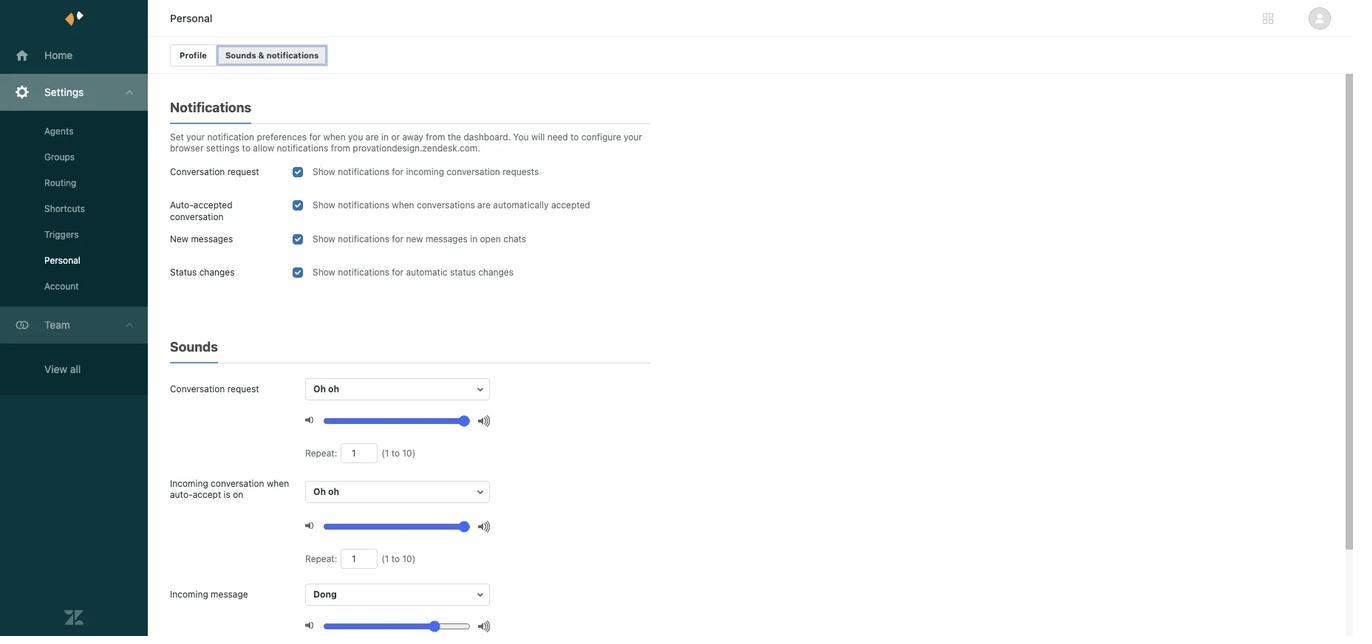 Task type: describe. For each thing, give the bounding box(es) containing it.
1 horizontal spatial in
[[470, 234, 477, 245]]

show notifications for new messages in open chats
[[313, 234, 526, 245]]

oh for incoming conversation when auto-accept is on
[[313, 486, 326, 497]]

groups
[[44, 151, 75, 163]]

incoming
[[406, 166, 444, 177]]

oh for conversation request
[[328, 384, 339, 395]]

show notifications when conversations are automatically accepted
[[313, 200, 590, 211]]

zendesk products image
[[1263, 13, 1273, 24]]

will
[[531, 132, 545, 143]]

incoming message
[[170, 589, 248, 600]]

settings
[[44, 86, 84, 98]]

1 horizontal spatial from
[[426, 132, 445, 143]]

for for automatic
[[392, 267, 404, 278]]

automatically
[[493, 200, 549, 211]]

1 (1 from the top
[[381, 448, 389, 459]]

set
[[170, 132, 184, 143]]

show notifications for incoming conversation requests
[[313, 166, 539, 177]]

0 vertical spatial personal
[[170, 12, 212, 24]]

settings
[[206, 143, 240, 154]]

sounds for sounds & notifications
[[225, 50, 256, 60]]

conversations
[[417, 200, 475, 211]]

the
[[448, 132, 461, 143]]

chats
[[503, 234, 526, 245]]

show for show notifications when conversations are automatically accepted
[[313, 200, 335, 211]]

for for new
[[392, 234, 404, 245]]

request for show
[[227, 166, 259, 177]]

oh oh for incoming conversation when auto-accept is on
[[313, 486, 339, 497]]

away
[[402, 132, 423, 143]]

1 10) from the top
[[402, 448, 415, 459]]

conversation inside auto-accepted conversation
[[170, 211, 224, 222]]

notifications for show notifications when conversations are automatically accepted
[[338, 200, 389, 211]]

conversation for incoming
[[170, 384, 225, 395]]

view all
[[44, 363, 81, 375]]

show for show notifications for new messages in open chats
[[313, 234, 335, 245]]

2 repeat: from the top
[[305, 553, 337, 565]]

agents
[[44, 126, 73, 137]]

notifications for show notifications for new messages in open chats
[[338, 234, 389, 245]]

new messages
[[170, 234, 233, 245]]

notifications inside 'set your notification preferences for when you are in or away from the dashboard. you will need to configure your browser settings to allow notifications from provationdesign.zendesk.com.'
[[277, 143, 328, 154]]

requests
[[503, 166, 539, 177]]

profile button
[[170, 44, 216, 67]]

1 vertical spatial personal
[[44, 255, 80, 266]]

oh for incoming conversation when auto-accept is on
[[328, 486, 339, 497]]

when inside 'set your notification preferences for when you are in or away from the dashboard. you will need to configure your browser settings to allow notifications from provationdesign.zendesk.com.'
[[323, 132, 346, 143]]

accept
[[193, 489, 221, 500]]

allow
[[253, 143, 274, 154]]

2 (1 to 10) from the top
[[381, 553, 415, 565]]

is
[[224, 489, 230, 500]]

&
[[258, 50, 264, 60]]

team
[[44, 318, 70, 331]]

in inside 'set your notification preferences for when you are in or away from the dashboard. you will need to configure your browser settings to allow notifications from provationdesign.zendesk.com.'
[[381, 132, 389, 143]]

account
[[44, 281, 79, 292]]

1 your from the left
[[186, 132, 205, 143]]

0 horizontal spatial from
[[331, 143, 350, 154]]

open
[[480, 234, 501, 245]]

status
[[450, 267, 476, 278]]

you
[[513, 132, 529, 143]]

notifications for show notifications for automatic status changes
[[338, 267, 389, 278]]

notifications inside button
[[267, 50, 319, 60]]

1 (1 to 10) from the top
[[381, 448, 415, 459]]



Task type: vqa. For each thing, say whether or not it's contained in the screenshot.
Connections element
no



Task type: locate. For each thing, give the bounding box(es) containing it.
are
[[366, 132, 379, 143], [477, 200, 491, 211]]

automatic
[[406, 267, 447, 278]]

10)
[[402, 448, 415, 459], [402, 553, 415, 565]]

2 request from the top
[[227, 384, 259, 395]]

when for show notifications when conversations are automatically accepted
[[392, 200, 414, 211]]

conversation
[[170, 166, 225, 177], [170, 384, 225, 395]]

on
[[233, 489, 243, 500]]

(1 to 10)
[[381, 448, 415, 459], [381, 553, 415, 565]]

messages right new
[[426, 234, 468, 245]]

1 repeat: from the top
[[305, 448, 337, 459]]

sounds for sounds
[[170, 339, 218, 355]]

0 horizontal spatial in
[[381, 132, 389, 143]]

notifications
[[170, 100, 251, 115]]

sounds & notifications button
[[216, 44, 328, 67]]

1 vertical spatial incoming
[[170, 589, 208, 600]]

0 vertical spatial incoming
[[170, 478, 208, 489]]

show for show notifications for automatic status changes
[[313, 267, 335, 278]]

1 vertical spatial conversation
[[170, 384, 225, 395]]

2 show from the top
[[313, 200, 335, 211]]

0 horizontal spatial are
[[366, 132, 379, 143]]

1 accepted from the left
[[193, 200, 232, 211]]

0 vertical spatial 10)
[[402, 448, 415, 459]]

1 oh oh from the top
[[313, 384, 339, 395]]

need
[[547, 132, 568, 143]]

notifications down you
[[338, 166, 389, 177]]

0 vertical spatial are
[[366, 132, 379, 143]]

1 request from the top
[[227, 166, 259, 177]]

1 vertical spatial request
[[227, 384, 259, 395]]

1 horizontal spatial messages
[[426, 234, 468, 245]]

1 vertical spatial repeat:
[[305, 553, 337, 565]]

2 accepted from the left
[[551, 200, 590, 211]]

1 horizontal spatial when
[[323, 132, 346, 143]]

1 horizontal spatial personal
[[170, 12, 212, 24]]

when
[[323, 132, 346, 143], [392, 200, 414, 211], [267, 478, 289, 489]]

notifications left new
[[338, 234, 389, 245]]

for right preferences
[[309, 132, 321, 143]]

1 incoming from the top
[[170, 478, 208, 489]]

all
[[70, 363, 81, 375]]

status changes
[[170, 267, 235, 278]]

0 horizontal spatial your
[[186, 132, 205, 143]]

0 vertical spatial in
[[381, 132, 389, 143]]

notifications right &
[[267, 50, 319, 60]]

None range field
[[323, 415, 471, 428], [323, 520, 471, 534], [323, 620, 471, 633], [323, 415, 471, 428], [323, 520, 471, 534], [323, 620, 471, 633]]

2 vertical spatial when
[[267, 478, 289, 489]]

home
[[44, 49, 73, 61]]

1 horizontal spatial sounds
[[225, 50, 256, 60]]

accepted inside auto-accepted conversation
[[193, 200, 232, 211]]

oh oh
[[313, 384, 339, 395], [313, 486, 339, 497]]

your right configure
[[624, 132, 642, 143]]

1 horizontal spatial changes
[[478, 267, 514, 278]]

from
[[426, 132, 445, 143], [331, 143, 350, 154]]

profile
[[180, 50, 207, 60]]

to
[[571, 132, 579, 143], [242, 143, 250, 154], [391, 448, 400, 459], [391, 553, 400, 565]]

new
[[406, 234, 423, 245]]

2 oh from the top
[[313, 486, 326, 497]]

incoming for incoming conversation when auto-accept is on
[[170, 478, 208, 489]]

set your notification preferences for when you are in or away from the dashboard. you will need to configure your browser settings to allow notifications from provationdesign.zendesk.com.
[[170, 132, 642, 154]]

messages
[[191, 234, 233, 245], [426, 234, 468, 245]]

0 vertical spatial conversation
[[447, 166, 500, 177]]

when left you
[[323, 132, 346, 143]]

notifications left automatic
[[338, 267, 389, 278]]

2 vertical spatial conversation
[[211, 478, 264, 489]]

changes
[[199, 267, 235, 278], [478, 267, 514, 278]]

show notifications for automatic status changes
[[313, 267, 514, 278]]

1 vertical spatial conversation
[[170, 211, 224, 222]]

2 conversation from the top
[[170, 384, 225, 395]]

incoming
[[170, 478, 208, 489], [170, 589, 208, 600]]

1 horizontal spatial accepted
[[551, 200, 590, 211]]

incoming inside incoming conversation when auto-accept is on
[[170, 478, 208, 489]]

1 vertical spatial oh
[[328, 486, 339, 497]]

sounds inside sounds & notifications button
[[225, 50, 256, 60]]

1 horizontal spatial your
[[624, 132, 642, 143]]

are right you
[[366, 132, 379, 143]]

sounds
[[225, 50, 256, 60], [170, 339, 218, 355]]

2 (1 from the top
[[381, 553, 389, 565]]

(1
[[381, 448, 389, 459], [381, 553, 389, 565]]

1 vertical spatial oh oh
[[313, 486, 339, 497]]

preferences
[[257, 132, 307, 143]]

are up open
[[477, 200, 491, 211]]

for left 'incoming'
[[392, 166, 404, 177]]

oh oh for conversation request
[[313, 384, 339, 395]]

notifications right allow
[[277, 143, 328, 154]]

0 horizontal spatial accepted
[[193, 200, 232, 211]]

triggers
[[44, 229, 79, 240]]

routing
[[44, 177, 76, 188]]

1 conversation from the top
[[170, 166, 225, 177]]

1 vertical spatial conversation request
[[170, 384, 259, 395]]

your
[[186, 132, 205, 143], [624, 132, 642, 143]]

None number field
[[341, 443, 378, 463], [341, 549, 378, 569], [341, 443, 378, 463], [341, 549, 378, 569]]

1 oh from the top
[[313, 384, 326, 395]]

new
[[170, 234, 188, 245]]

0 vertical spatial oh
[[328, 384, 339, 395]]

in left or
[[381, 132, 389, 143]]

1 show from the top
[[313, 166, 335, 177]]

accepted up new messages
[[193, 200, 232, 211]]

view
[[44, 363, 67, 375]]

accepted right automatically
[[551, 200, 590, 211]]

0 horizontal spatial changes
[[199, 267, 235, 278]]

conversation request for changes
[[170, 166, 259, 177]]

status
[[170, 267, 197, 278]]

personal up account
[[44, 255, 80, 266]]

incoming conversation when auto-accept is on
[[170, 478, 289, 500]]

1 conversation request from the top
[[170, 166, 259, 177]]

request for oh
[[227, 384, 259, 395]]

0 horizontal spatial messages
[[191, 234, 233, 245]]

2 incoming from the top
[[170, 589, 208, 600]]

personal
[[170, 12, 212, 24], [44, 255, 80, 266]]

auto-
[[170, 200, 193, 211]]

3 show from the top
[[313, 234, 335, 245]]

dong
[[313, 589, 337, 600]]

auto-accepted conversation
[[170, 200, 232, 222]]

for
[[309, 132, 321, 143], [392, 166, 404, 177], [392, 234, 404, 245], [392, 267, 404, 278]]

message
[[211, 589, 248, 600]]

1 vertical spatial in
[[470, 234, 477, 245]]

1 vertical spatial (1
[[381, 553, 389, 565]]

when for incoming conversation when auto-accept is on
[[267, 478, 289, 489]]

1 vertical spatial (1 to 10)
[[381, 553, 415, 565]]

request
[[227, 166, 259, 177], [227, 384, 259, 395]]

conversation inside incoming conversation when auto-accept is on
[[211, 478, 264, 489]]

repeat:
[[305, 448, 337, 459], [305, 553, 337, 565]]

0 vertical spatial (1 to 10)
[[381, 448, 415, 459]]

incoming for incoming message
[[170, 589, 208, 600]]

dashboard.
[[464, 132, 511, 143]]

conversation request for conversation
[[170, 384, 259, 395]]

0 horizontal spatial sounds
[[170, 339, 218, 355]]

0 vertical spatial (1
[[381, 448, 389, 459]]

0 vertical spatial sounds
[[225, 50, 256, 60]]

1 changes from the left
[[199, 267, 235, 278]]

2 conversation request from the top
[[170, 384, 259, 395]]

shortcuts
[[44, 203, 85, 214]]

1 vertical spatial sounds
[[170, 339, 218, 355]]

1 vertical spatial when
[[392, 200, 414, 211]]

0 vertical spatial oh
[[313, 384, 326, 395]]

personal up profile
[[170, 12, 212, 24]]

oh
[[313, 384, 326, 395], [313, 486, 326, 497]]

0 vertical spatial conversation request
[[170, 166, 259, 177]]

incoming left is
[[170, 478, 208, 489]]

0 vertical spatial request
[[227, 166, 259, 177]]

1 oh from the top
[[328, 384, 339, 395]]

1 messages from the left
[[191, 234, 233, 245]]

in
[[381, 132, 389, 143], [470, 234, 477, 245]]

conversation for status
[[170, 166, 225, 177]]

2 messages from the left
[[426, 234, 468, 245]]

when inside incoming conversation when auto-accept is on
[[267, 478, 289, 489]]

auto-
[[170, 489, 193, 500]]

sounds & notifications
[[225, 50, 319, 60]]

conversation down auto-
[[170, 211, 224, 222]]

for left automatic
[[392, 267, 404, 278]]

or
[[391, 132, 400, 143]]

messages down auto-accepted conversation
[[191, 234, 233, 245]]

provationdesign.zendesk.com.
[[353, 143, 480, 154]]

notification
[[207, 132, 254, 143]]

2 horizontal spatial when
[[392, 200, 414, 211]]

conversation request
[[170, 166, 259, 177], [170, 384, 259, 395]]

show for show notifications for incoming conversation requests
[[313, 166, 335, 177]]

1 vertical spatial are
[[477, 200, 491, 211]]

4 show from the top
[[313, 267, 335, 278]]

configure
[[581, 132, 621, 143]]

conversation
[[447, 166, 500, 177], [170, 211, 224, 222], [211, 478, 264, 489]]

1 vertical spatial 10)
[[402, 553, 415, 565]]

accepted
[[193, 200, 232, 211], [551, 200, 590, 211]]

from left or
[[331, 143, 350, 154]]

in left open
[[470, 234, 477, 245]]

notifications up show notifications for new messages in open chats
[[338, 200, 389, 211]]

0 horizontal spatial personal
[[44, 255, 80, 266]]

you
[[348, 132, 363, 143]]

1 vertical spatial oh
[[313, 486, 326, 497]]

show
[[313, 166, 335, 177], [313, 200, 335, 211], [313, 234, 335, 245], [313, 267, 335, 278]]

0 vertical spatial conversation
[[170, 166, 225, 177]]

for inside 'set your notification preferences for when you are in or away from the dashboard. you will need to configure your browser settings to allow notifications from provationdesign.zendesk.com.'
[[309, 132, 321, 143]]

notifications for show notifications for incoming conversation requests
[[338, 166, 389, 177]]

0 vertical spatial repeat:
[[305, 448, 337, 459]]

for left new
[[392, 234, 404, 245]]

from left the
[[426, 132, 445, 143]]

incoming left message
[[170, 589, 208, 600]]

oh for conversation request
[[313, 384, 326, 395]]

2 your from the left
[[624, 132, 642, 143]]

browser
[[170, 143, 204, 154]]

0 vertical spatial oh oh
[[313, 384, 339, 395]]

2 changes from the left
[[478, 267, 514, 278]]

are inside 'set your notification preferences for when you are in or away from the dashboard. you will need to configure your browser settings to allow notifications from provationdesign.zendesk.com.'
[[366, 132, 379, 143]]

your right set
[[186, 132, 205, 143]]

2 oh from the top
[[328, 486, 339, 497]]

when right on
[[267, 478, 289, 489]]

1 horizontal spatial are
[[477, 200, 491, 211]]

0 vertical spatial when
[[323, 132, 346, 143]]

for for incoming
[[392, 166, 404, 177]]

notifications
[[267, 50, 319, 60], [277, 143, 328, 154], [338, 166, 389, 177], [338, 200, 389, 211], [338, 234, 389, 245], [338, 267, 389, 278]]

conversation down dashboard.
[[447, 166, 500, 177]]

0 horizontal spatial when
[[267, 478, 289, 489]]

conversation right auto-
[[211, 478, 264, 489]]

2 10) from the top
[[402, 553, 415, 565]]

when up new
[[392, 200, 414, 211]]

oh
[[328, 384, 339, 395], [328, 486, 339, 497]]

2 oh oh from the top
[[313, 486, 339, 497]]



